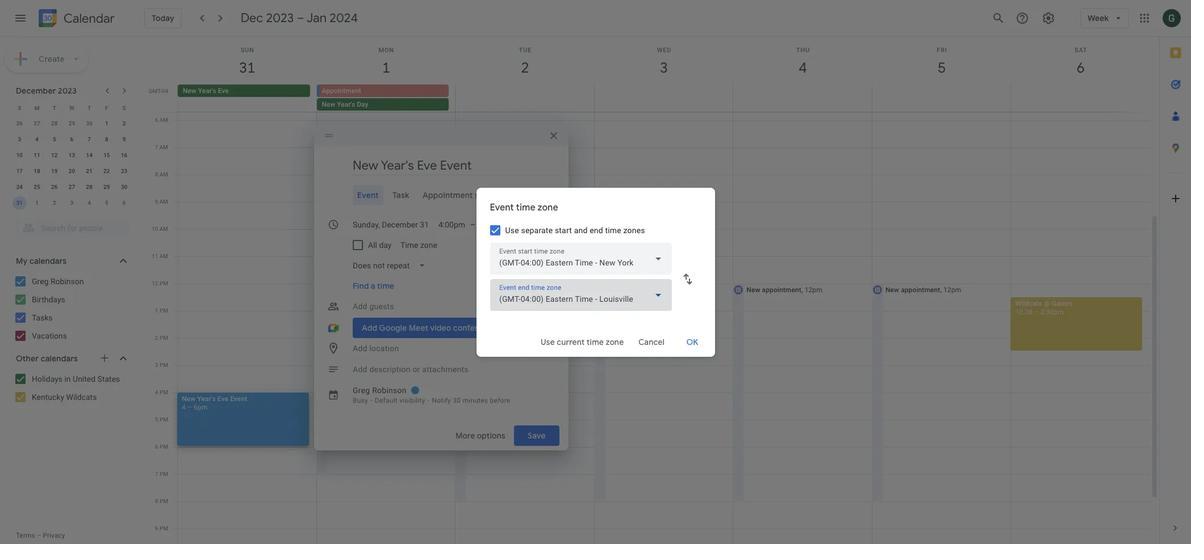 Task type: describe. For each thing, give the bounding box(es) containing it.
16 element
[[117, 149, 131, 163]]

9 for 9 am
[[155, 199, 158, 205]]

10 element
[[13, 149, 26, 163]]

pm for 8 pm
[[160, 499, 168, 505]]

terms link
[[16, 532, 35, 540]]

11 for 11
[[34, 152, 40, 159]]

6 down 'november 29' element at the left
[[70, 136, 73, 143]]

6pm
[[194, 404, 208, 412]]

united
[[73, 375, 96, 384]]

3 12pm from the left
[[666, 286, 684, 294]]

a
[[371, 281, 375, 292]]

20
[[69, 168, 75, 174]]

ok
[[686, 337, 698, 347]]

23 element
[[117, 165, 131, 178]]

kentucky wildcats
[[32, 393, 97, 402]]

8 pm
[[155, 499, 168, 505]]

1 appointment from the left
[[345, 286, 385, 294]]

new year's eve event 4 – 6pm
[[182, 395, 247, 412]]

november 29 element
[[65, 117, 79, 131]]

6 am
[[155, 117, 168, 123]]

@
[[1044, 300, 1050, 308]]

time inside 'button'
[[377, 281, 395, 292]]

3 cell from the left
[[595, 85, 733, 112]]

event time zone
[[490, 202, 558, 213]]

19
[[51, 168, 58, 174]]

gators
[[1052, 300, 1073, 308]]

calendars for other calendars
[[41, 354, 78, 364]]

appointment schedule
[[423, 190, 510, 201]]

find a time button
[[348, 276, 399, 297]]

row group containing 26
[[11, 116, 133, 211]]

new inside appointment new year's day
[[322, 101, 335, 109]]

25 element
[[30, 181, 44, 194]]

1 , from the left
[[385, 286, 386, 294]]

7 am
[[155, 144, 168, 151]]

4 appointment from the left
[[762, 286, 802, 294]]

pm for 3 pm
[[160, 363, 168, 369]]

main drawer image
[[14, 11, 27, 25]]

tab list containing event
[[323, 185, 560, 206]]

10 am
[[152, 226, 168, 232]]

eve for new year's eve event 4 – 6pm
[[218, 395, 228, 403]]

10 for 10 am
[[152, 226, 158, 232]]

start
[[555, 226, 572, 235]]

am for 10 am
[[160, 226, 168, 232]]

f
[[105, 105, 108, 111]]

1 horizontal spatial zone
[[538, 202, 558, 213]]

5 , from the left
[[941, 286, 942, 294]]

9 for 9
[[123, 136, 126, 143]]

1 for january 1 element
[[35, 200, 39, 206]]

4 down 3 pm
[[155, 390, 158, 396]]

calendars for my calendars
[[29, 256, 67, 267]]

zones
[[624, 226, 645, 235]]

9 for 9 pm
[[155, 526, 158, 532]]

18 element
[[30, 165, 44, 178]]

new year's eve button
[[178, 85, 310, 97]]

5 new appointment , 12pm from the left
[[886, 286, 962, 294]]

new year's day button
[[317, 98, 449, 111]]

calendar heading
[[61, 11, 115, 26]]

gmt-
[[149, 88, 162, 94]]

0 vertical spatial 2
[[123, 120, 126, 127]]

end
[[590, 226, 603, 235]]

row containing 24
[[11, 180, 133, 195]]

use separate start and end time zones
[[505, 226, 645, 235]]

w
[[69, 105, 74, 111]]

8 for 8 pm
[[155, 499, 158, 505]]

other calendars button
[[2, 350, 141, 368]]

2 pm
[[155, 335, 168, 342]]

tasks
[[32, 314, 53, 323]]

day
[[357, 101, 368, 109]]

19 element
[[48, 165, 61, 178]]

3 new appointment , 12pm from the left
[[608, 286, 684, 294]]

15 element
[[100, 149, 114, 163]]

january 1 element
[[30, 197, 44, 210]]

my calendars button
[[2, 252, 141, 270]]

privacy
[[43, 532, 65, 540]]

to element
[[471, 220, 476, 230]]

schedule
[[475, 190, 510, 201]]

1 s from the left
[[18, 105, 21, 111]]

other calendars list
[[2, 370, 141, 407]]

ok button
[[674, 329, 711, 356]]

2 appointment from the left
[[484, 286, 524, 294]]

dec
[[241, 10, 263, 26]]

8 am
[[155, 172, 168, 178]]

5 cell from the left
[[872, 85, 1011, 112]]

5 for january 5 element
[[105, 200, 108, 206]]

2 for 2 pm
[[155, 335, 158, 342]]

30 element
[[117, 181, 131, 194]]

january 2 element
[[48, 197, 61, 210]]

pm for 4 pm
[[160, 390, 168, 396]]

time
[[401, 241, 419, 250]]

row inside "grid"
[[173, 85, 1160, 112]]

1 horizontal spatial 1
[[105, 120, 108, 127]]

15
[[104, 152, 110, 159]]

kentucky
[[32, 393, 64, 402]]

all day
[[368, 241, 392, 250]]

18
[[34, 168, 40, 174]]

new year's eve
[[183, 87, 229, 95]]

gmt-04
[[149, 88, 168, 94]]

2 s from the left
[[123, 105, 126, 111]]

january 5 element
[[100, 197, 114, 210]]

greg robinson
[[32, 277, 84, 286]]

november 27 element
[[30, 117, 44, 131]]

5 pm
[[155, 417, 168, 423]]

12 pm
[[152, 281, 168, 287]]

2024
[[330, 10, 358, 26]]

am for 9 am
[[160, 199, 168, 205]]

new inside button
[[183, 87, 197, 95]]

23
[[121, 168, 127, 174]]

november 26 element
[[13, 117, 26, 131]]

3 for 3 pm
[[155, 363, 158, 369]]

– right terms link
[[37, 532, 41, 540]]

4 pm
[[155, 390, 168, 396]]

22
[[104, 168, 110, 174]]

27 for november 27 element
[[34, 120, 40, 127]]

my
[[16, 256, 27, 267]]

31 element
[[13, 197, 26, 210]]

pm for 9 pm
[[160, 526, 168, 532]]

22 element
[[100, 165, 114, 178]]

use for use current time zone
[[541, 337, 555, 347]]

vacations
[[32, 332, 67, 341]]

pm for 1 pm
[[160, 308, 168, 314]]

row containing 31
[[11, 195, 133, 211]]

current
[[557, 337, 585, 347]]

zone inside button
[[606, 337, 624, 347]]

appointment for new
[[322, 87, 361, 95]]

event time zone dialog
[[476, 188, 715, 357]]

january 3 element
[[65, 197, 79, 210]]

2:30pm
[[1041, 309, 1064, 317]]

26 for 26 element
[[51, 184, 58, 190]]

4 , from the left
[[802, 286, 803, 294]]

robinson
[[51, 277, 84, 286]]

year's for new year's eve event 4 – 6pm
[[197, 395, 216, 403]]

find
[[353, 281, 369, 292]]

2 , from the left
[[524, 286, 525, 294]]

appointment button
[[319, 85, 449, 97]]

calendar element
[[36, 7, 115, 32]]

2 for january 2 element
[[53, 200, 56, 206]]

find a time
[[353, 281, 395, 292]]

4 new appointment , 12pm from the left
[[747, 286, 823, 294]]

task
[[393, 190, 409, 201]]

birthdays
[[32, 295, 65, 305]]

12 for 12 pm
[[152, 281, 158, 287]]

24 element
[[13, 181, 26, 194]]

29 for 'november 29' element at the left
[[69, 120, 75, 127]]

event inside "new year's eve event 4 – 6pm"
[[230, 395, 247, 403]]

task button
[[388, 185, 414, 206]]

7 for 7 am
[[155, 144, 158, 151]]

1 12pm from the left
[[388, 286, 406, 294]]

january 4 element
[[82, 197, 96, 210]]

17
[[16, 168, 23, 174]]

4 down november 27 element
[[35, 136, 39, 143]]

use current time zone
[[541, 337, 624, 347]]

– down 'appointment schedule'
[[471, 220, 476, 230]]

11 am
[[152, 253, 168, 260]]

terms – privacy
[[16, 532, 65, 540]]



Task type: locate. For each thing, give the bounding box(es) containing it.
8 pm from the top
[[160, 472, 168, 478]]

7 for 7
[[88, 136, 91, 143]]

1 vertical spatial wildcats
[[66, 393, 97, 402]]

1 vertical spatial 1
[[35, 200, 39, 206]]

0 vertical spatial year's
[[198, 87, 216, 95]]

7 down 6 pm
[[155, 472, 158, 478]]

2 horizontal spatial 2
[[155, 335, 158, 342]]

1 horizontal spatial use
[[541, 337, 555, 347]]

0 vertical spatial 8
[[105, 136, 108, 143]]

1 vertical spatial 2
[[53, 200, 56, 206]]

zone left cancel
[[606, 337, 624, 347]]

pm for 2 pm
[[160, 335, 168, 342]]

0 horizontal spatial 12
[[51, 152, 58, 159]]

1 vertical spatial 29
[[104, 184, 110, 190]]

,
[[385, 286, 386, 294], [524, 286, 525, 294], [663, 286, 664, 294], [802, 286, 803, 294], [941, 286, 942, 294]]

3 down the 2 pm
[[155, 363, 158, 369]]

1 vertical spatial 10
[[152, 226, 158, 232]]

1 horizontal spatial wildcats
[[1016, 300, 1043, 308]]

0 horizontal spatial 29
[[69, 120, 75, 127]]

3 inside "grid"
[[155, 363, 158, 369]]

event
[[357, 190, 379, 201], [490, 202, 514, 213], [230, 395, 247, 403]]

year's up 6pm at left bottom
[[197, 395, 216, 403]]

1 horizontal spatial 26
[[51, 184, 58, 190]]

row containing 26
[[11, 116, 133, 132]]

0 vertical spatial 26
[[16, 120, 23, 127]]

4 12pm from the left
[[805, 286, 823, 294]]

t
[[53, 105, 56, 111], [88, 105, 91, 111]]

am down 8 am
[[160, 199, 168, 205]]

eve inside "new year's eve event 4 – 6pm"
[[218, 395, 228, 403]]

my calendars
[[16, 256, 67, 267]]

jan
[[307, 10, 327, 26]]

1 t from the left
[[53, 105, 56, 111]]

1 vertical spatial 8
[[155, 172, 158, 178]]

1 down 25 element
[[35, 200, 39, 206]]

2 vertical spatial zone
[[606, 337, 624, 347]]

1 vertical spatial 12
[[152, 281, 158, 287]]

calendar
[[64, 11, 115, 26]]

8 up 9 am
[[155, 172, 158, 178]]

2 horizontal spatial 1
[[155, 308, 158, 314]]

2 down 1 pm
[[155, 335, 158, 342]]

28 down 21 element
[[86, 184, 93, 190]]

separate
[[521, 226, 553, 235]]

year's left day
[[337, 101, 355, 109]]

20 element
[[65, 165, 79, 178]]

row containing 10
[[11, 148, 133, 164]]

november 28 element
[[48, 117, 61, 131]]

1 vertical spatial eve
[[218, 395, 228, 403]]

28 element
[[82, 181, 96, 194]]

pm down 8 pm
[[160, 526, 168, 532]]

event for event
[[357, 190, 379, 201]]

appointment inside button
[[423, 190, 473, 201]]

– inside "new year's eve event 4 – 6pm"
[[187, 404, 192, 412]]

calendars inside dropdown button
[[29, 256, 67, 267]]

row containing new year's eve
[[173, 85, 1160, 112]]

swap time zones image
[[681, 272, 695, 286]]

9 up 10 am
[[155, 199, 158, 205]]

4 am from the top
[[160, 199, 168, 205]]

new inside "new year's eve event 4 – 6pm"
[[182, 395, 196, 403]]

16
[[121, 152, 127, 159]]

10 for 10
[[16, 152, 23, 159]]

january 6 element
[[117, 197, 131, 210]]

– right 12:30
[[1035, 309, 1039, 317]]

1 vertical spatial 30
[[121, 184, 127, 190]]

29 down w at left
[[69, 120, 75, 127]]

wildcats
[[1016, 300, 1043, 308], [66, 393, 97, 402]]

9 up 16
[[123, 136, 126, 143]]

0 horizontal spatial 2023
[[58, 86, 77, 96]]

5 am from the top
[[160, 226, 168, 232]]

year's inside "new year's eve event 4 – 6pm"
[[197, 395, 216, 403]]

november 30 element
[[82, 117, 96, 131]]

12:30
[[1016, 309, 1033, 317]]

7 inside row
[[88, 136, 91, 143]]

2 inside "grid"
[[155, 335, 158, 342]]

2 cell from the left
[[456, 85, 595, 112]]

5 12pm from the left
[[944, 286, 962, 294]]

1 pm from the top
[[160, 281, 168, 287]]

2 pm from the top
[[160, 308, 168, 314]]

year's for new year's eve
[[198, 87, 216, 95]]

10 inside "grid"
[[152, 226, 158, 232]]

appointment new year's day
[[322, 87, 368, 109]]

29 element
[[100, 181, 114, 194]]

29 down 22 element
[[104, 184, 110, 190]]

grid containing new year's eve
[[145, 37, 1160, 545]]

appointment for schedule
[[423, 190, 473, 201]]

21
[[86, 168, 93, 174]]

11 element
[[30, 149, 44, 163]]

event for event time zone
[[490, 202, 514, 213]]

6 up 7 am
[[155, 117, 158, 123]]

12
[[51, 152, 58, 159], [152, 281, 158, 287]]

2 12pm from the left
[[527, 286, 545, 294]]

1 vertical spatial year's
[[337, 101, 355, 109]]

17 element
[[13, 165, 26, 178]]

0 horizontal spatial zone
[[421, 241, 438, 250]]

other calendars
[[16, 354, 78, 364]]

new appointment , 12pm
[[330, 286, 406, 294], [469, 286, 545, 294], [608, 286, 684, 294], [747, 286, 823, 294], [886, 286, 962, 294]]

5 pm from the top
[[160, 390, 168, 396]]

cell containing appointment
[[317, 85, 456, 112]]

am up 9 am
[[160, 172, 168, 178]]

wildcats @ gators 12:30 – 2:30pm
[[1016, 300, 1073, 317]]

2 vertical spatial 1
[[155, 308, 158, 314]]

1 vertical spatial 5
[[105, 200, 108, 206]]

calendars up in
[[41, 354, 78, 364]]

3 , from the left
[[663, 286, 664, 294]]

29 for the 29 element
[[104, 184, 110, 190]]

pm up 7 pm on the bottom of the page
[[160, 444, 168, 451]]

26 for 'november 26' element
[[16, 120, 23, 127]]

appointment schedule button
[[418, 185, 515, 206]]

0 vertical spatial wildcats
[[1016, 300, 1043, 308]]

0 horizontal spatial use
[[505, 226, 519, 235]]

3 appointment from the left
[[623, 286, 663, 294]]

10 up 17
[[16, 152, 23, 159]]

0 horizontal spatial s
[[18, 105, 21, 111]]

1 vertical spatial use
[[541, 337, 555, 347]]

27 down m
[[34, 120, 40, 127]]

holidays
[[32, 375, 63, 384]]

11 up 18 on the top left
[[34, 152, 40, 159]]

5 appointment from the left
[[901, 286, 941, 294]]

year's inside button
[[198, 87, 216, 95]]

6 down 30 element
[[123, 200, 126, 206]]

1 new appointment , 12pm from the left
[[330, 286, 406, 294]]

s up 'november 26' element
[[18, 105, 21, 111]]

greg
[[32, 277, 49, 286]]

28 left 'november 29' element at the left
[[51, 120, 58, 127]]

time right a
[[377, 281, 395, 292]]

1 vertical spatial 28
[[86, 184, 93, 190]]

december 2023
[[16, 86, 77, 96]]

4 pm from the top
[[160, 363, 168, 369]]

1 horizontal spatial s
[[123, 105, 126, 111]]

0 horizontal spatial tab list
[[323, 185, 560, 206]]

12 inside "grid"
[[152, 281, 158, 287]]

1 vertical spatial calendars
[[41, 354, 78, 364]]

0 vertical spatial event
[[357, 190, 379, 201]]

14 element
[[82, 149, 96, 163]]

27
[[34, 120, 40, 127], [69, 184, 75, 190]]

0 horizontal spatial 27
[[34, 120, 40, 127]]

event inside 'button'
[[357, 190, 379, 201]]

11 inside "grid"
[[152, 253, 158, 260]]

9 pm
[[155, 526, 168, 532]]

1 down 12 pm
[[155, 308, 158, 314]]

1 horizontal spatial appointment
[[423, 190, 473, 201]]

31 cell
[[11, 195, 28, 211]]

1 horizontal spatial 2023
[[266, 10, 294, 26]]

3 down 27 element
[[70, 200, 73, 206]]

7 pm from the top
[[160, 444, 168, 451]]

8 up the 9 pm
[[155, 499, 158, 505]]

3 am from the top
[[160, 172, 168, 178]]

2 am from the top
[[160, 144, 168, 151]]

am up 12 pm
[[160, 253, 168, 260]]

26
[[16, 120, 23, 127], [51, 184, 58, 190]]

use left separate at the top left of the page
[[505, 226, 519, 235]]

wildcats down united at the left of page
[[66, 393, 97, 402]]

0 vertical spatial 28
[[51, 120, 58, 127]]

pm for 12 pm
[[160, 281, 168, 287]]

1 for 1 pm
[[155, 308, 158, 314]]

4 cell from the left
[[733, 85, 872, 112]]

29 inside 'november 29' element
[[69, 120, 75, 127]]

use current time zone button
[[537, 329, 629, 356]]

1 horizontal spatial 27
[[69, 184, 75, 190]]

0 horizontal spatial 2
[[53, 200, 56, 206]]

2 vertical spatial 5
[[155, 417, 158, 423]]

1
[[105, 120, 108, 127], [35, 200, 39, 206], [155, 308, 158, 314]]

zone right 'time'
[[421, 241, 438, 250]]

time inside button
[[587, 337, 604, 347]]

time zone
[[401, 241, 438, 250]]

0 vertical spatial calendars
[[29, 256, 67, 267]]

12 element
[[48, 149, 61, 163]]

28 for november 28 element
[[51, 120, 58, 127]]

m
[[34, 105, 39, 111]]

1 vertical spatial zone
[[421, 241, 438, 250]]

row
[[173, 85, 1160, 112], [11, 100, 133, 116], [11, 116, 133, 132], [11, 132, 133, 148], [11, 148, 133, 164], [11, 164, 133, 180], [11, 180, 133, 195], [11, 195, 133, 211]]

privacy link
[[43, 532, 65, 540]]

time
[[516, 202, 536, 213], [605, 226, 622, 235], [377, 281, 395, 292], [587, 337, 604, 347]]

calendars inside "dropdown button"
[[41, 354, 78, 364]]

0 vertical spatial 12
[[51, 152, 58, 159]]

11
[[34, 152, 40, 159], [152, 253, 158, 260]]

row containing 3
[[11, 132, 133, 148]]

4
[[35, 136, 39, 143], [88, 200, 91, 206], [155, 390, 158, 396], [182, 404, 186, 412]]

0 horizontal spatial 3
[[18, 136, 21, 143]]

30 for 30 element
[[121, 184, 127, 190]]

wildcats inside other calendars "list"
[[66, 393, 97, 402]]

0 horizontal spatial 5
[[53, 136, 56, 143]]

11 inside row
[[34, 152, 40, 159]]

0 horizontal spatial 11
[[34, 152, 40, 159]]

0 vertical spatial 9
[[123, 136, 126, 143]]

26 down the 19 element
[[51, 184, 58, 190]]

27 for 27 element
[[69, 184, 75, 190]]

0 vertical spatial 2023
[[266, 10, 294, 26]]

wildcats up 12:30
[[1016, 300, 1043, 308]]

eve for new year's eve
[[218, 87, 229, 95]]

21 element
[[82, 165, 96, 178]]

am up 7 am
[[160, 117, 168, 123]]

6 down 5 pm
[[155, 444, 158, 451]]

10 up 11 am
[[152, 226, 158, 232]]

6
[[155, 117, 158, 123], [70, 136, 73, 143], [123, 200, 126, 206], [155, 444, 158, 451]]

2 vertical spatial year's
[[197, 395, 216, 403]]

7 up 8 am
[[155, 144, 158, 151]]

am for 11 am
[[160, 253, 168, 260]]

day
[[379, 241, 392, 250]]

wildcats inside wildcats @ gators 12:30 – 2:30pm
[[1016, 300, 1043, 308]]

states
[[98, 375, 120, 384]]

pm down 6 pm
[[160, 472, 168, 478]]

12 inside row
[[51, 152, 58, 159]]

– inside wildcats @ gators 12:30 – 2:30pm
[[1035, 309, 1039, 317]]

december 2023 grid
[[11, 100, 133, 211]]

6 for 6 pm
[[155, 444, 158, 451]]

0 vertical spatial 30
[[86, 120, 93, 127]]

am for 6 am
[[160, 117, 168, 123]]

time up separate at the top left of the page
[[516, 202, 536, 213]]

None field
[[490, 243, 672, 275], [490, 279, 672, 311], [490, 243, 672, 275], [490, 279, 672, 311]]

1 horizontal spatial 29
[[104, 184, 110, 190]]

appointment up day
[[322, 87, 361, 95]]

6 pm from the top
[[160, 417, 168, 423]]

event button
[[353, 185, 383, 206]]

1 vertical spatial 11
[[152, 253, 158, 260]]

2 vertical spatial 8
[[155, 499, 158, 505]]

1 horizontal spatial 12
[[152, 281, 158, 287]]

in
[[64, 375, 71, 384]]

my calendars list
[[2, 273, 141, 345]]

1 pm
[[155, 308, 168, 314]]

Add title text field
[[353, 157, 560, 174]]

04
[[162, 88, 168, 94]]

today button
[[144, 8, 182, 28]]

2 t from the left
[[88, 105, 91, 111]]

2 vertical spatial 3
[[155, 363, 158, 369]]

1 inside "grid"
[[155, 308, 158, 314]]

pm down 3 pm
[[160, 390, 168, 396]]

zone inside button
[[421, 241, 438, 250]]

1 horizontal spatial 2
[[123, 120, 126, 127]]

1 vertical spatial 7
[[155, 144, 158, 151]]

6 for 'january 6' element
[[123, 200, 126, 206]]

use left current
[[541, 337, 555, 347]]

0 vertical spatial 3
[[18, 136, 21, 143]]

9 inside row
[[123, 136, 126, 143]]

pm down 1 pm
[[160, 335, 168, 342]]

1 vertical spatial appointment
[[423, 190, 473, 201]]

2023 for december
[[58, 86, 77, 96]]

26 left november 27 element
[[16, 120, 23, 127]]

2 vertical spatial event
[[230, 395, 247, 403]]

14
[[86, 152, 93, 159]]

0 horizontal spatial event
[[230, 395, 247, 403]]

8 for 8
[[105, 136, 108, 143]]

1 horizontal spatial event
[[357, 190, 379, 201]]

3 pm from the top
[[160, 335, 168, 342]]

5 inside "grid"
[[155, 417, 158, 423]]

0 horizontal spatial 26
[[16, 120, 23, 127]]

12 up 19
[[51, 152, 58, 159]]

time zone button
[[396, 235, 442, 256]]

9 pm from the top
[[160, 499, 168, 505]]

10
[[16, 152, 23, 159], [152, 226, 158, 232]]

row containing 17
[[11, 164, 133, 180]]

0 vertical spatial 5
[[53, 136, 56, 143]]

2 horizontal spatial 5
[[155, 417, 158, 423]]

2 vertical spatial 9
[[155, 526, 158, 532]]

0 horizontal spatial 28
[[51, 120, 58, 127]]

tab list
[[1160, 37, 1192, 513], [323, 185, 560, 206]]

pm for 6 pm
[[160, 444, 168, 451]]

use inside button
[[541, 337, 555, 347]]

1 down the f
[[105, 120, 108, 127]]

time right end
[[605, 226, 622, 235]]

s right the f
[[123, 105, 126, 111]]

10 inside row
[[16, 152, 23, 159]]

event inside dialog
[[490, 202, 514, 213]]

12 down 11 am
[[152, 281, 158, 287]]

0 horizontal spatial wildcats
[[66, 393, 97, 402]]

appointment
[[345, 286, 385, 294], [484, 286, 524, 294], [623, 286, 663, 294], [762, 286, 802, 294], [901, 286, 941, 294]]

None search field
[[0, 214, 141, 239]]

30 down 23 element
[[121, 184, 127, 190]]

am up 8 am
[[160, 144, 168, 151]]

am down 9 am
[[160, 226, 168, 232]]

1 horizontal spatial 28
[[86, 184, 93, 190]]

0 vertical spatial 7
[[88, 136, 91, 143]]

0 vertical spatial 11
[[34, 152, 40, 159]]

0 vertical spatial 1
[[105, 120, 108, 127]]

holidays in united states
[[32, 375, 120, 384]]

0 vertical spatial zone
[[538, 202, 558, 213]]

6 pm
[[155, 444, 168, 451]]

9 down 8 pm
[[155, 526, 158, 532]]

11 for 11 am
[[152, 253, 158, 260]]

cell
[[317, 85, 456, 112], [456, 85, 595, 112], [595, 85, 733, 112], [733, 85, 872, 112], [872, 85, 1011, 112], [1011, 85, 1150, 112]]

am for 8 am
[[160, 172, 168, 178]]

new
[[183, 87, 197, 95], [322, 101, 335, 109], [330, 286, 344, 294], [469, 286, 483, 294], [608, 286, 622, 294], [747, 286, 761, 294], [886, 286, 900, 294], [182, 395, 196, 403]]

3 down 'november 26' element
[[18, 136, 21, 143]]

4 down 28 element
[[88, 200, 91, 206]]

pm up 6 pm
[[160, 417, 168, 423]]

1 horizontal spatial 10
[[152, 226, 158, 232]]

eve inside button
[[218, 87, 229, 95]]

use for use separate start and end time zones
[[505, 226, 519, 235]]

pm up the 2 pm
[[160, 308, 168, 314]]

2 horizontal spatial 3
[[155, 363, 158, 369]]

5 down the 29 element
[[105, 200, 108, 206]]

all
[[368, 241, 377, 250]]

row containing s
[[11, 100, 133, 116]]

2 new appointment , 12pm from the left
[[469, 286, 545, 294]]

11 down 10 am
[[152, 253, 158, 260]]

t up november 28 element
[[53, 105, 56, 111]]

0 horizontal spatial appointment
[[322, 87, 361, 95]]

6 am from the top
[[160, 253, 168, 260]]

t up november 30 element
[[88, 105, 91, 111]]

7 for 7 pm
[[155, 472, 158, 478]]

time right current
[[587, 337, 604, 347]]

1 horizontal spatial tab list
[[1160, 37, 1192, 513]]

30 for november 30 element
[[86, 120, 93, 127]]

0 vertical spatial 27
[[34, 120, 40, 127]]

0 vertical spatial eve
[[218, 87, 229, 95]]

1 vertical spatial 27
[[69, 184, 75, 190]]

cancel button
[[633, 329, 670, 356]]

12 for 12
[[51, 152, 58, 159]]

year's right 04
[[198, 87, 216, 95]]

am for 7 am
[[160, 144, 168, 151]]

2 vertical spatial 7
[[155, 472, 158, 478]]

0 vertical spatial use
[[505, 226, 519, 235]]

12pm
[[388, 286, 406, 294], [527, 286, 545, 294], [666, 286, 684, 294], [805, 286, 823, 294], [944, 286, 962, 294]]

4 left 6pm at left bottom
[[182, 404, 186, 412]]

pm up 1 pm
[[160, 281, 168, 287]]

2 down 26 element
[[53, 200, 56, 206]]

1 vertical spatial 3
[[70, 200, 73, 206]]

pm for 7 pm
[[160, 472, 168, 478]]

31
[[16, 200, 23, 206]]

2023 right dec
[[266, 10, 294, 26]]

2
[[123, 120, 126, 127], [53, 200, 56, 206], [155, 335, 158, 342]]

5 up 6 pm
[[155, 417, 158, 423]]

27 down 20 element
[[69, 184, 75, 190]]

6 cell from the left
[[1011, 85, 1150, 112]]

0 horizontal spatial 30
[[86, 120, 93, 127]]

13 element
[[65, 149, 79, 163]]

9 am
[[155, 199, 168, 205]]

30 right 'november 29' element at the left
[[86, 120, 93, 127]]

– left 6pm at left bottom
[[187, 404, 192, 412]]

25
[[34, 184, 40, 190]]

2 up 16
[[123, 120, 126, 127]]

8 inside row
[[105, 136, 108, 143]]

5 for 5 pm
[[155, 417, 158, 423]]

dec 2023 – jan 2024
[[241, 10, 358, 26]]

28 for 28 element
[[86, 184, 93, 190]]

5 down november 28 element
[[53, 136, 56, 143]]

8 up 15
[[105, 136, 108, 143]]

6 for 6 am
[[155, 117, 158, 123]]

1 cell from the left
[[317, 85, 456, 112]]

0 horizontal spatial t
[[53, 105, 56, 111]]

1 vertical spatial 26
[[51, 184, 58, 190]]

1 am from the top
[[160, 117, 168, 123]]

3 pm
[[155, 363, 168, 369]]

pm down the 2 pm
[[160, 363, 168, 369]]

3 for january 3 element
[[70, 200, 73, 206]]

today
[[152, 13, 174, 23]]

4 inside "new year's eve event 4 – 6pm"
[[182, 404, 186, 412]]

2023 for dec
[[266, 10, 294, 26]]

zone up separate at the top left of the page
[[538, 202, 558, 213]]

appointment inside appointment new year's day
[[322, 87, 361, 95]]

terms
[[16, 532, 35, 540]]

1 horizontal spatial 3
[[70, 200, 73, 206]]

appointment down add title text box
[[423, 190, 473, 201]]

10 pm from the top
[[160, 526, 168, 532]]

1 horizontal spatial 30
[[121, 184, 127, 190]]

2 horizontal spatial event
[[490, 202, 514, 213]]

1 horizontal spatial t
[[88, 105, 91, 111]]

use
[[505, 226, 519, 235], [541, 337, 555, 347]]

– left jan
[[297, 10, 304, 26]]

grid
[[145, 37, 1160, 545]]

1 vertical spatial 9
[[155, 199, 158, 205]]

29
[[69, 120, 75, 127], [104, 184, 110, 190]]

0 horizontal spatial 1
[[35, 200, 39, 206]]

0 vertical spatial appointment
[[322, 87, 361, 95]]

1 horizontal spatial 5
[[105, 200, 108, 206]]

27 element
[[65, 181, 79, 194]]

cancel
[[638, 337, 665, 347]]

pm up the 9 pm
[[160, 499, 168, 505]]

2 horizontal spatial zone
[[606, 337, 624, 347]]

7 down november 30 element
[[88, 136, 91, 143]]

year's inside appointment new year's day
[[337, 101, 355, 109]]

december
[[16, 86, 56, 96]]

calendars
[[29, 256, 67, 267], [41, 354, 78, 364]]

calendars up greg
[[29, 256, 67, 267]]

2023 up w at left
[[58, 86, 77, 96]]

1 vertical spatial 2023
[[58, 86, 77, 96]]

26 element
[[48, 181, 61, 194]]

pm for 5 pm
[[160, 417, 168, 423]]

8 for 8 am
[[155, 172, 158, 178]]

0 horizontal spatial 10
[[16, 152, 23, 159]]

row group
[[11, 116, 133, 211]]



Task type: vqa. For each thing, say whether or not it's contained in the screenshot.


